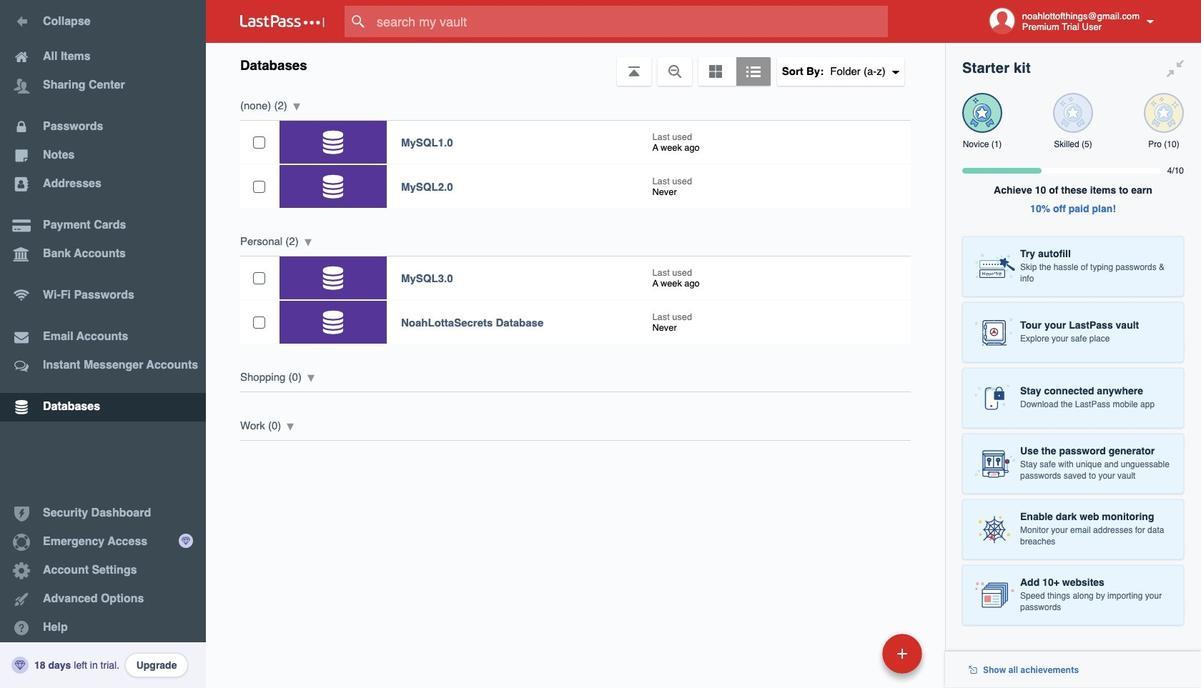 Task type: locate. For each thing, give the bounding box(es) containing it.
new item navigation
[[784, 630, 931, 689]]



Task type: describe. For each thing, give the bounding box(es) containing it.
Search search field
[[345, 6, 916, 37]]

lastpass image
[[240, 15, 325, 28]]

main navigation navigation
[[0, 0, 206, 689]]

search my vault text field
[[345, 6, 916, 37]]

vault options navigation
[[206, 43, 946, 86]]

new item element
[[784, 634, 928, 674]]



